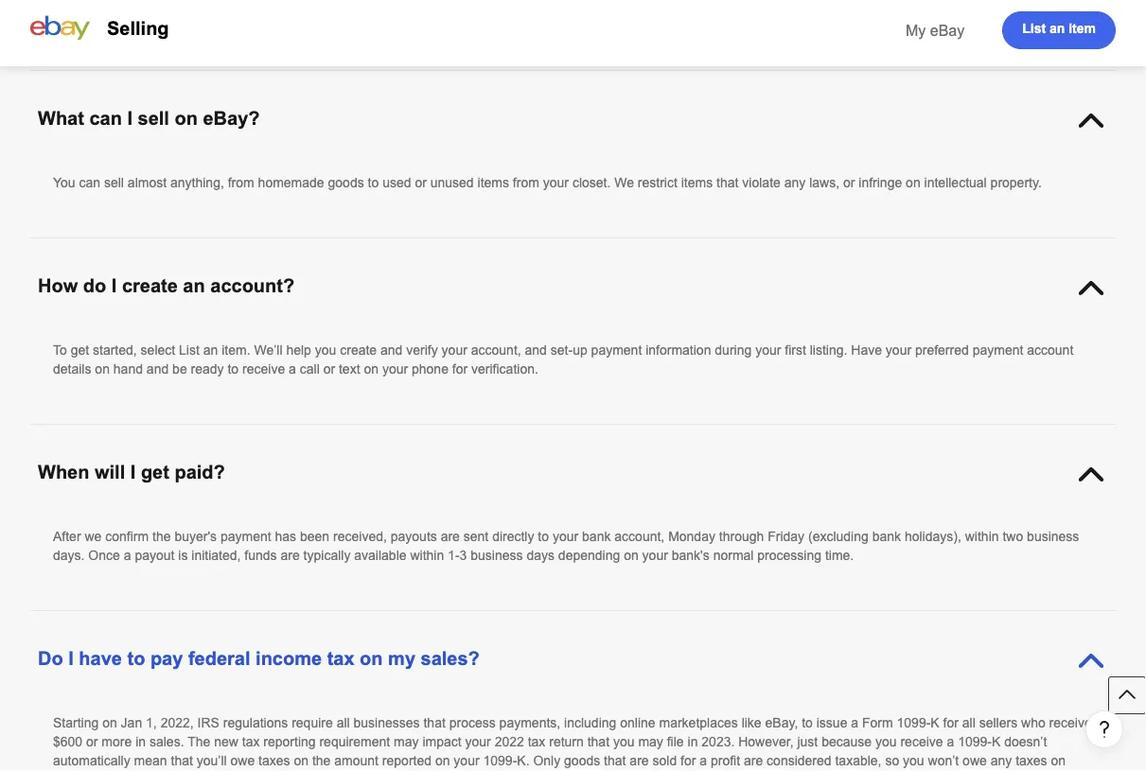 Task type: locate. For each thing, give the bounding box(es) containing it.
for up won't
[[943, 716, 959, 730]]

2 owe from the left
[[963, 754, 987, 768]]

1 horizontal spatial and
[[381, 343, 403, 357]]

create up "text"
[[340, 343, 377, 357]]

you up call
[[315, 343, 336, 357]]

sell left almost
[[104, 175, 124, 190]]

1 horizontal spatial all
[[963, 716, 976, 730]]

receive left the help, opens dialogs icon
[[1049, 716, 1092, 730]]

to down item.
[[228, 362, 239, 376]]

owe right won't
[[963, 754, 987, 768]]

what can i sell on ebay?
[[38, 108, 260, 129]]

1 vertical spatial more
[[102, 735, 132, 749]]

about
[[788, 8, 821, 22]]

the left amount
[[312, 754, 331, 768]]

1 vertical spatial create
[[340, 343, 377, 357]]

0 vertical spatial 1099-
[[897, 716, 931, 730]]

that left things
[[146, 8, 168, 22]]

1 horizontal spatial we
[[615, 175, 634, 190]]

1 horizontal spatial create
[[340, 343, 377, 357]]

depending
[[558, 548, 620, 563]]

0 horizontal spatial account,
[[471, 343, 521, 357]]

for down file
[[681, 754, 696, 768]]

or up automatically
[[86, 735, 98, 749]]

hand
[[113, 362, 143, 376]]

0 vertical spatial can
[[211, 8, 233, 22]]

0 horizontal spatial items
[[478, 175, 509, 190]]

an left item
[[1050, 21, 1065, 36]]

pay
[[150, 648, 183, 669]]

1 horizontal spatial we
[[599, 8, 616, 22]]

1 vertical spatial k
[[992, 735, 1001, 749]]

on inside after we confirm the buyer's payment has been received, payouts are sent directly to your bank account, monday through friday (excluding bank holidays), within two business days. once a payout is initiated, funds are typically available within 1-3 business days depending on your bank's normal processing time.
[[624, 548, 639, 563]]

more left about
[[754, 8, 784, 22]]

1 horizontal spatial the
[[312, 754, 331, 768]]

1 horizontal spatial within
[[965, 529, 999, 544]]

to up just
[[802, 716, 813, 730]]

your left first
[[756, 343, 781, 357]]

1 horizontal spatial taxes
[[1016, 754, 1048, 768]]

goods down return
[[564, 754, 600, 768]]

1 vertical spatial within
[[410, 548, 444, 563]]

in right file
[[688, 735, 698, 749]]

2 from from the left
[[513, 175, 539, 190]]

0 vertical spatial for
[[452, 362, 468, 376]]

the inside 'starting on jan 1, 2022, irs regulations require all businesses that process payments, including online marketplaces like ebay, to issue a form 1099-k for all sellers who receive $600 or more in sales. the new tax reporting requirement may impact your 2022 tax return that you may file in 2023. however, just because you receive a 1099-k doesn't automatically mean that you'll owe taxes on the amount reported on your 1099-k. only goods that are sold for a profit are considered taxable, so you won't owe any taxes'
[[312, 754, 331, 768]]

0 vertical spatial we
[[599, 8, 616, 22]]

and left set-
[[525, 343, 547, 357]]

list up be
[[179, 343, 200, 357]]

an inside to get started, select list an item. we'll help you create and verify your account, and set-up payment information during your first listing. have your preferred payment account details on hand and be ready to receive a call or text on your phone for verification.
[[203, 343, 218, 357]]

and left verify
[[381, 343, 403, 357]]

your right of
[[370, 8, 395, 22]]

0 horizontal spatial owe
[[231, 754, 255, 768]]

a down "confirm"
[[124, 548, 131, 563]]

sell up almost
[[138, 108, 169, 129]]

0 vertical spatial get
[[71, 343, 89, 357]]

within down payouts
[[410, 548, 444, 563]]

tax down regulations
[[242, 735, 260, 749]]

1 vertical spatial have
[[79, 648, 122, 669]]

1 horizontal spatial sell
[[138, 108, 169, 129]]

owe down new
[[231, 754, 255, 768]]

0 horizontal spatial all
[[337, 716, 350, 730]]

1 vertical spatial account,
[[615, 529, 665, 544]]

create
[[122, 275, 178, 296], [340, 343, 377, 357]]

all left sellers
[[963, 716, 976, 730]]

sales.
[[150, 735, 184, 749]]

get left paid?
[[141, 462, 169, 483]]

0 vertical spatial when
[[510, 8, 544, 22]]

1 horizontal spatial more
[[754, 8, 784, 22]]

listing.
[[810, 343, 848, 357]]

0 horizontal spatial list
[[179, 343, 200, 357]]

0 vertical spatial within
[[965, 529, 999, 544]]

2 items from the left
[[681, 175, 713, 190]]

2 vertical spatial an
[[203, 343, 218, 357]]

0 vertical spatial account,
[[471, 343, 521, 357]]

receive
[[242, 362, 285, 376], [1049, 716, 1092, 730], [901, 735, 943, 749]]

1 vertical spatial for
[[943, 716, 959, 730]]

2 horizontal spatial tax
[[528, 735, 546, 749]]

information
[[646, 343, 711, 357]]

1 horizontal spatial items
[[681, 175, 713, 190]]

they
[[548, 8, 573, 22]]

0 vertical spatial business
[[1027, 529, 1079, 544]]

i for create
[[111, 275, 117, 296]]

learn
[[717, 8, 750, 22]]

(excluding
[[808, 529, 869, 544]]

an up ready
[[203, 343, 218, 357]]

payments,
[[499, 716, 561, 730]]

0 horizontal spatial in
[[136, 735, 146, 749]]

1 horizontal spatial in
[[688, 735, 698, 749]]

k up won't
[[931, 716, 940, 730]]

payment up the funds
[[221, 529, 271, 544]]

1 vertical spatial get
[[141, 462, 169, 483]]

when
[[510, 8, 544, 22], [38, 462, 89, 483]]

bank's
[[672, 548, 710, 563]]

my
[[388, 648, 416, 669]]

can for sell
[[89, 108, 122, 129]]

to get started, select list an item. we'll help you create and verify your account, and set-up payment information during your first listing. have your preferred payment account details on hand and be ready to receive a call or text on your phone for verification.
[[53, 343, 1074, 376]]

when left will
[[38, 462, 89, 483]]

1 vertical spatial business
[[471, 548, 523, 563]]

0 horizontal spatial taxes
[[259, 754, 290, 768]]

k
[[931, 716, 940, 730], [992, 735, 1001, 749]]

ebay,
[[765, 716, 798, 730]]

time.
[[825, 548, 854, 563]]

1 horizontal spatial bank
[[872, 529, 901, 544]]

violate
[[742, 175, 781, 190]]

payment inside after we confirm the buyer's payment has been received, payouts are sent directly to your bank account, monday through friday (excluding bank holidays), within two business days. once a payout is initiated, funds are typically available within 1-3 business days depending on your bank's normal processing time.
[[221, 529, 271, 544]]

have
[[851, 343, 882, 357]]

you inside to get started, select list an item. we'll help you create and verify your account, and set-up payment information during your first listing. have your preferred payment account details on hand and be ready to receive a call or text on your phone for verification.
[[315, 343, 336, 357]]

0 horizontal spatial payment
[[221, 529, 271, 544]]

tax down the payments,
[[528, 735, 546, 749]]

on down reporting
[[294, 754, 309, 768]]

1-
[[448, 548, 460, 563]]

1 horizontal spatial business
[[1027, 529, 1079, 544]]

receive down we'll
[[242, 362, 285, 376]]

0 horizontal spatial we
[[85, 529, 102, 544]]

from left closet.
[[513, 175, 539, 190]]

list an item
[[1023, 21, 1096, 36]]

1 owe from the left
[[231, 754, 255, 768]]

items right unused
[[478, 175, 509, 190]]

marketplaces
[[659, 716, 738, 730]]

0 horizontal spatial may
[[394, 735, 419, 749]]

1 horizontal spatial for
[[681, 754, 696, 768]]

2023.
[[702, 735, 735, 749]]

a up because
[[851, 716, 859, 730]]

i right do
[[111, 275, 117, 296]]

items
[[478, 175, 509, 190], [681, 175, 713, 190]]

your down verify
[[382, 362, 408, 376]]

can right things
[[211, 8, 233, 22]]

2 all from the left
[[963, 716, 976, 730]]

bank
[[582, 529, 611, 544], [872, 529, 901, 544]]

0 horizontal spatial we
[[53, 8, 73, 22]]

to
[[368, 175, 379, 190], [228, 362, 239, 376], [538, 529, 549, 544], [127, 648, 145, 669], [802, 716, 813, 730]]

2022,
[[161, 716, 194, 730]]

a left call
[[289, 362, 296, 376]]

1 horizontal spatial any
[[991, 754, 1012, 768]]

1099- right form
[[897, 716, 931, 730]]

all up 'requirement'
[[337, 716, 350, 730]]

business right two
[[1027, 529, 1079, 544]]

what
[[38, 108, 84, 129]]

0 vertical spatial list
[[1023, 21, 1046, 36]]

2 may from the left
[[638, 735, 663, 749]]

the up payout
[[152, 529, 171, 544]]

you
[[315, 343, 336, 357], [613, 735, 635, 749], [876, 735, 897, 749], [903, 754, 925, 768]]

2 vertical spatial for
[[681, 754, 696, 768]]

that down sales.
[[171, 754, 193, 768]]

1 horizontal spatial goods
[[564, 754, 600, 768]]

do
[[38, 648, 63, 669]]

i for sell
[[127, 108, 133, 129]]

list inside to get started, select list an item. we'll help you create and verify your account, and set-up payment information during your first listing. have your preferred payment account details on hand and be ready to receive a call or text on your phone for verification.
[[179, 343, 200, 357]]

have right do,
[[619, 8, 648, 22]]

owe
[[231, 754, 255, 768], [963, 754, 987, 768]]

we right do,
[[599, 8, 616, 22]]

taxes
[[259, 754, 290, 768], [1016, 754, 1048, 768]]

verification.
[[471, 362, 538, 376]]

1 horizontal spatial may
[[638, 735, 663, 749]]

impact
[[423, 735, 462, 749]]

any down doesn't at the bottom of the page
[[991, 754, 1012, 768]]

or right used
[[415, 175, 427, 190]]

0 horizontal spatial have
[[79, 648, 122, 669]]

starting
[[53, 716, 99, 730]]

business down directly
[[471, 548, 523, 563]]

regulations
[[223, 716, 288, 730]]

0 horizontal spatial create
[[122, 275, 178, 296]]

k down sellers
[[992, 735, 1001, 749]]

from right anything, at the left
[[228, 175, 254, 190]]

get
[[71, 343, 89, 357], [141, 462, 169, 483]]

0 horizontal spatial get
[[71, 343, 89, 357]]

taxes down doesn't at the bottom of the page
[[1016, 754, 1048, 768]]

are left sold
[[630, 754, 649, 768]]

a inside to get started, select list an item. we'll help you create and verify your account, and set-up payment information during your first listing. have your preferred payment account details on hand and be ready to receive a call or text on your phone for verification.
[[289, 362, 296, 376]]

may
[[394, 735, 419, 749], [638, 735, 663, 749]]

create right do
[[122, 275, 178, 296]]

we
[[599, 8, 616, 22], [85, 529, 102, 544]]

to up days
[[538, 529, 549, 544]]

to left pay
[[127, 648, 145, 669]]

0 vertical spatial create
[[122, 275, 178, 296]]

seller
[[825, 8, 857, 22]]

tax right income at the bottom left of the page
[[327, 648, 355, 669]]

directly
[[492, 529, 534, 544]]

that up impact
[[424, 716, 446, 730]]

first
[[785, 343, 806, 357]]

bank up depending
[[582, 529, 611, 544]]

who
[[1021, 716, 1046, 730]]

return
[[549, 735, 584, 749]]

receive inside to get started, select list an item. we'll help you create and verify your account, and set-up payment information during your first listing. have your preferred payment account details on hand and be ready to receive a call or text on your phone for verification.
[[242, 362, 285, 376]]

are down however,
[[744, 754, 763, 768]]

out
[[333, 8, 351, 22]]

account, left 'monday'
[[615, 529, 665, 544]]

sellers
[[979, 716, 1018, 730]]

in down jan
[[136, 735, 146, 749]]

receive up won't
[[901, 735, 943, 749]]

any
[[784, 175, 806, 190], [991, 754, 1012, 768]]

may down "online"
[[638, 735, 663, 749]]

your right have
[[886, 343, 912, 357]]

0 horizontal spatial k
[[931, 716, 940, 730]]

issue
[[817, 716, 848, 730]]

an left "account?"
[[183, 275, 205, 296]]

anything,
[[170, 175, 224, 190]]

0 horizontal spatial the
[[152, 529, 171, 544]]

we'll
[[254, 343, 283, 357]]

my
[[906, 22, 926, 39]]

your left back.
[[652, 8, 677, 22]]

of
[[355, 8, 366, 22]]

are left 'out'
[[310, 8, 329, 22]]

0 vertical spatial any
[[784, 175, 806, 190]]

1 horizontal spatial payment
[[591, 343, 642, 357]]

any left laws,
[[784, 175, 806, 190]]

goods left used
[[328, 175, 364, 190]]

1 vertical spatial can
[[89, 108, 122, 129]]

to inside 'starting on jan 1, 2022, irs regulations require all businesses that process payments, including online marketplaces like ebay, to issue a form 1099-k for all sellers who receive $600 or more in sales. the new tax reporting requirement may impact your 2022 tax return that you may file in 2023. however, just because you receive a 1099-k doesn't automatically mean that you'll owe taxes on the amount reported on your 1099-k. only goods that are sold for a profit are considered taxable, so you won't owe any taxes'
[[802, 716, 813, 730]]

sent
[[464, 529, 489, 544]]

1 horizontal spatial when
[[510, 8, 544, 22]]

1099- down the 2022
[[483, 754, 517, 768]]

2 horizontal spatial receive
[[1049, 716, 1092, 730]]

account, up verification.
[[471, 343, 521, 357]]

laws,
[[810, 175, 840, 190]]

1099- down sellers
[[958, 735, 992, 749]]

1 horizontal spatial have
[[619, 8, 648, 22]]

can right what
[[89, 108, 122, 129]]

your
[[370, 8, 395, 22], [652, 8, 677, 22], [543, 175, 569, 190], [442, 343, 467, 357], [756, 343, 781, 357], [886, 343, 912, 357], [382, 362, 408, 376], [553, 529, 579, 544], [642, 548, 668, 563], [465, 735, 491, 749], [454, 754, 480, 768]]

0 vertical spatial an
[[1050, 21, 1065, 36]]

to inside to get started, select list an item. we'll help you create and verify your account, and set-up payment information during your first listing. have your preferred payment account details on hand and be ready to receive a call or text on your phone for verification.
[[228, 362, 239, 376]]

1 vertical spatial we
[[85, 529, 102, 544]]

item.
[[222, 343, 250, 357]]

days.
[[53, 548, 85, 563]]

select
[[141, 343, 175, 357]]

received,
[[333, 529, 387, 544]]

create inside to get started, select list an item. we'll help you create and verify your account, and set-up payment information during your first listing. have your preferred payment account details on hand and be ready to receive a call or text on your phone for verification.
[[340, 343, 377, 357]]

sell
[[138, 108, 169, 129], [104, 175, 124, 190]]

your down impact
[[454, 754, 480, 768]]

reporting
[[263, 735, 316, 749]]

list left item
[[1023, 21, 1046, 36]]

have
[[619, 8, 648, 22], [79, 648, 122, 669]]

call
[[300, 362, 320, 376]]

federal
[[188, 648, 250, 669]]

1 vertical spatial any
[[991, 754, 1012, 768]]

taxes down reporting
[[259, 754, 290, 768]]

0 vertical spatial goods
[[328, 175, 364, 190]]

1 horizontal spatial account,
[[615, 529, 665, 544]]

1 vertical spatial sell
[[104, 175, 124, 190]]

2022
[[495, 735, 524, 749]]

we right closet.
[[615, 175, 634, 190]]

1099-
[[897, 716, 931, 730], [958, 735, 992, 749], [483, 754, 517, 768]]

0 horizontal spatial and
[[147, 362, 169, 376]]

0 vertical spatial we
[[53, 8, 73, 22]]

won't
[[928, 754, 959, 768]]

i up almost
[[127, 108, 133, 129]]

process
[[449, 716, 496, 730]]

0 horizontal spatial more
[[102, 735, 132, 749]]

1 from from the left
[[228, 175, 254, 190]]

1 horizontal spatial list
[[1023, 21, 1046, 36]]

days
[[527, 548, 555, 563]]

0 horizontal spatial any
[[784, 175, 806, 190]]

or right call
[[323, 362, 335, 376]]

when left they
[[510, 8, 544, 22]]

1 vertical spatial when
[[38, 462, 89, 483]]

0 horizontal spatial 1099-
[[483, 754, 517, 768]]

that left violate
[[717, 175, 739, 190]]

starting on jan 1, 2022, irs regulations require all businesses that process payments, including online marketplaces like ebay, to issue a form 1099-k for all sellers who receive $600 or more in sales. the new tax reporting requirement may impact your 2022 tax return that you may file in 2023. however, just because you receive a 1099-k doesn't automatically mean that you'll owe taxes on the amount reported on your 1099-k. only goods that are sold for a profit are considered taxable, so you won't owe any taxes 
[[53, 716, 1092, 771]]

0 horizontal spatial tax
[[242, 735, 260, 749]]

1 horizontal spatial from
[[513, 175, 539, 190]]

0 horizontal spatial sell
[[104, 175, 124, 190]]

0 horizontal spatial bank
[[582, 529, 611, 544]]

in
[[136, 735, 146, 749], [688, 735, 698, 749]]

we left understand
[[53, 8, 73, 22]]

happen
[[236, 8, 280, 22]]

a inside after we confirm the buyer's payment has been received, payouts are sent directly to your bank account, monday through friday (excluding bank holidays), within two business days. once a payout is initiated, funds are typically available within 1-3 business days depending on your bank's normal processing time.
[[124, 548, 131, 563]]

0 vertical spatial receive
[[242, 362, 285, 376]]

during
[[715, 343, 752, 357]]

0 vertical spatial the
[[152, 529, 171, 544]]



Task type: describe. For each thing, give the bounding box(es) containing it.
through
[[719, 529, 764, 544]]

how do i create an account?
[[38, 275, 295, 296]]

initiated,
[[191, 548, 241, 563]]

to left used
[[368, 175, 379, 190]]

item
[[1069, 21, 1096, 36]]

2 horizontal spatial payment
[[973, 343, 1024, 357]]

almost
[[128, 175, 167, 190]]

holidays),
[[905, 529, 962, 544]]

on right "text"
[[364, 362, 379, 376]]

on left jan
[[102, 716, 117, 730]]

typically
[[303, 548, 351, 563]]

0 vertical spatial have
[[619, 8, 648, 22]]

you can sell almost anything, from homemade goods to used or unused items from your closet. we restrict items that violate any laws, or infringe on intellectual property.
[[53, 175, 1042, 190]]

the inside after we confirm the buyer's payment has been received, payouts are sent directly to your bank account, monday through friday (excluding bank holidays), within two business days. once a payout is initiated, funds are typically available within 1-3 business days depending on your bank's normal processing time.
[[152, 529, 171, 544]]

set-
[[551, 343, 573, 357]]

0 horizontal spatial business
[[471, 548, 523, 563]]

amount
[[334, 754, 379, 768]]

2 bank from the left
[[872, 529, 901, 544]]

payouts
[[391, 529, 437, 544]]

friday
[[768, 529, 805, 544]]

profit
[[711, 754, 740, 768]]

closet.
[[573, 175, 611, 190]]

1 bank from the left
[[582, 529, 611, 544]]

1 horizontal spatial get
[[141, 462, 169, 483]]

1 in from the left
[[136, 735, 146, 749]]

be
[[172, 362, 187, 376]]

you up so
[[876, 735, 897, 749]]

considered
[[767, 754, 832, 768]]

your up depending
[[553, 529, 579, 544]]

up
[[573, 343, 588, 357]]

account
[[1027, 343, 1074, 357]]

on down started,
[[95, 362, 110, 376]]

0 vertical spatial more
[[754, 8, 784, 22]]

the
[[188, 735, 210, 749]]

are down has
[[281, 548, 300, 563]]

1 vertical spatial an
[[183, 275, 205, 296]]

1 taxes from the left
[[259, 754, 290, 768]]

1 horizontal spatial 1099-
[[897, 716, 931, 730]]

ready
[[191, 362, 224, 376]]

your left closet.
[[543, 175, 569, 190]]

available
[[354, 548, 407, 563]]

to inside after we confirm the buyer's payment has been received, payouts are sent directly to your bank account, monday through friday (excluding bank holidays), within two business days. once a payout is initiated, funds are typically available within 1-3 business days depending on your bank's normal processing time.
[[538, 529, 549, 544]]

only
[[533, 754, 561, 768]]

will
[[95, 462, 125, 483]]

2 in from the left
[[688, 735, 698, 749]]

form
[[862, 716, 893, 730]]

0 horizontal spatial when
[[38, 462, 89, 483]]

taxable,
[[835, 754, 882, 768]]

back.
[[681, 8, 713, 22]]

businesses
[[354, 716, 420, 730]]

k.
[[517, 754, 530, 768]]

help, opens dialogs image
[[1095, 720, 1114, 739]]

seller.
[[471, 8, 506, 22]]

you right so
[[903, 754, 925, 768]]

0 horizontal spatial within
[[410, 548, 444, 563]]

preferred
[[915, 343, 969, 357]]

sales?
[[421, 648, 480, 669]]

1 may from the left
[[394, 735, 419, 749]]

we understand that things can happen that are out of your control as a seller. when they do, we have your back. learn more about seller protection
[[53, 8, 918, 22]]

intellectual
[[924, 175, 987, 190]]

do,
[[577, 8, 595, 22]]

to
[[53, 343, 67, 357]]

things
[[172, 8, 207, 22]]

ebay
[[930, 22, 965, 39]]

how
[[38, 275, 78, 296]]

or inside 'starting on jan 1, 2022, irs regulations require all businesses that process payments, including online marketplaces like ebay, to issue a form 1099-k for all sellers who receive $600 or more in sales. the new tax reporting requirement may impact your 2022 tax return that you may file in 2023. however, just because you receive a 1099-k doesn't automatically mean that you'll owe taxes on the amount reported on your 1099-k. only goods that are sold for a profit are considered taxable, so you won't owe any taxes'
[[86, 735, 98, 749]]

goods inside 'starting on jan 1, 2022, irs regulations require all businesses that process payments, including online marketplaces like ebay, to issue a form 1099-k for all sellers who receive $600 or more in sales. the new tax reporting requirement may impact your 2022 tax return that you may file in 2023. however, just because you receive a 1099-k doesn't automatically mean that you'll owe taxes on the amount reported on your 1099-k. only goods that are sold for a profit are considered taxable, so you won't owe any taxes'
[[564, 754, 600, 768]]

that down including
[[588, 735, 610, 749]]

do
[[83, 275, 106, 296]]

buyer's
[[175, 529, 217, 544]]

2 taxes from the left
[[1016, 754, 1048, 768]]

a left profit
[[700, 754, 707, 768]]

2 horizontal spatial 1099-
[[958, 735, 992, 749]]

is
[[178, 548, 188, 563]]

new
[[214, 735, 238, 749]]

started,
[[93, 343, 137, 357]]

on down impact
[[435, 754, 450, 768]]

after
[[53, 529, 81, 544]]

funds
[[245, 548, 277, 563]]

your down process
[[465, 735, 491, 749]]

can for almost
[[79, 175, 100, 190]]

that down "online"
[[604, 754, 626, 768]]

verify
[[406, 343, 438, 357]]

my ebay link
[[906, 22, 965, 39]]

you down "online"
[[613, 735, 635, 749]]

you
[[53, 175, 75, 190]]

or inside to get started, select list an item. we'll help you create and verify your account, and set-up payment information during your first listing. have your preferred payment account details on hand and be ready to receive a call or text on your phone for verification.
[[323, 362, 335, 376]]

get inside to get started, select list an item. we'll help you create and verify your account, and set-up payment information during your first listing. have your preferred payment account details on hand and be ready to receive a call or text on your phone for verification.
[[71, 343, 89, 357]]

property.
[[991, 175, 1042, 190]]

sold
[[653, 754, 677, 768]]

phone
[[412, 362, 449, 376]]

$600
[[53, 735, 82, 749]]

monday
[[668, 529, 716, 544]]

we inside after we confirm the buyer's payment has been received, payouts are sent directly to your bank account, monday through friday (excluding bank holidays), within two business days. once a payout is initiated, funds are typically available within 1-3 business days depending on your bank's normal processing time.
[[85, 529, 102, 544]]

a right as
[[460, 8, 468, 22]]

however,
[[739, 735, 794, 749]]

i right the do
[[68, 648, 74, 669]]

jan
[[121, 716, 142, 730]]

1 items from the left
[[478, 175, 509, 190]]

1 vertical spatial receive
[[1049, 716, 1092, 730]]

infringe
[[859, 175, 902, 190]]

account, inside to get started, select list an item. we'll help you create and verify your account, and set-up payment information during your first listing. have your preferred payment account details on hand and be ready to receive a call or text on your phone for verification.
[[471, 343, 521, 357]]

2 vertical spatial receive
[[901, 735, 943, 749]]

1 horizontal spatial k
[[992, 735, 1001, 749]]

1 all from the left
[[337, 716, 350, 730]]

i for get
[[130, 462, 136, 483]]

control
[[399, 8, 439, 22]]

homemade
[[258, 175, 324, 190]]

mean
[[134, 754, 167, 768]]

so
[[885, 754, 899, 768]]

processing
[[758, 548, 822, 563]]

2 horizontal spatial and
[[525, 343, 547, 357]]

0 vertical spatial sell
[[138, 108, 169, 129]]

or right laws,
[[843, 175, 855, 190]]

more inside 'starting on jan 1, 2022, irs regulations require all businesses that process payments, including online marketplaces like ebay, to issue a form 1099-k for all sellers who receive $600 or more in sales. the new tax reporting requirement may impact your 2022 tax return that you may file in 2023. however, just because you receive a 1099-k doesn't automatically mean that you'll owe taxes on the amount reported on your 1099-k. only goods that are sold for a profit are considered taxable, so you won't owe any taxes'
[[102, 735, 132, 749]]

account, inside after we confirm the buyer's payment has been received, payouts are sent directly to your bank account, monday through friday (excluding bank holidays), within two business days. once a payout is initiated, funds are typically available within 1-3 business days depending on your bank's normal processing time.
[[615, 529, 665, 544]]

paid?
[[175, 462, 225, 483]]

for inside to get started, select list an item. we'll help you create and verify your account, and set-up payment information during your first listing. have your preferred payment account details on hand and be ready to receive a call or text on your phone for verification.
[[452, 362, 468, 376]]

just
[[797, 735, 818, 749]]

selling
[[107, 18, 169, 39]]

on left ebay? in the left of the page
[[175, 108, 198, 129]]

file
[[667, 735, 684, 749]]

list an item link
[[1003, 11, 1116, 49]]

protection
[[860, 8, 918, 22]]

0 vertical spatial k
[[931, 716, 940, 730]]

0 horizontal spatial goods
[[328, 175, 364, 190]]

2 horizontal spatial for
[[943, 716, 959, 730]]

on left my
[[360, 648, 383, 669]]

a up won't
[[947, 735, 954, 749]]

any inside 'starting on jan 1, 2022, irs regulations require all businesses that process payments, including online marketplaces like ebay, to issue a form 1099-k for all sellers who receive $600 or more in sales. the new tax reporting requirement may impact your 2022 tax return that you may file in 2023. however, just because you receive a 1099-k doesn't automatically mean that you'll owe taxes on the amount reported on your 1099-k. only goods that are sold for a profit are considered taxable, so you won't owe any taxes'
[[991, 754, 1012, 768]]

your left bank's
[[642, 548, 668, 563]]

your up "phone"
[[442, 343, 467, 357]]

my ebay
[[906, 22, 965, 39]]

1 horizontal spatial tax
[[327, 648, 355, 669]]

are up 1-
[[441, 529, 460, 544]]

2 vertical spatial 1099-
[[483, 754, 517, 768]]

that right happen
[[284, 8, 306, 22]]

requirement
[[319, 735, 390, 749]]

restrict
[[638, 175, 678, 190]]

income
[[256, 648, 322, 669]]

help
[[286, 343, 311, 357]]

like
[[742, 716, 762, 730]]

on right 'infringe' on the top of the page
[[906, 175, 921, 190]]

as
[[442, 8, 456, 22]]



Task type: vqa. For each thing, say whether or not it's contained in the screenshot.
To get started, select List an item. We'll help you create and verify your account, and set-up payment information during your first listing. Have your preferred payment account details on hand and be ready to receive a call or text on your phone for verification.
yes



